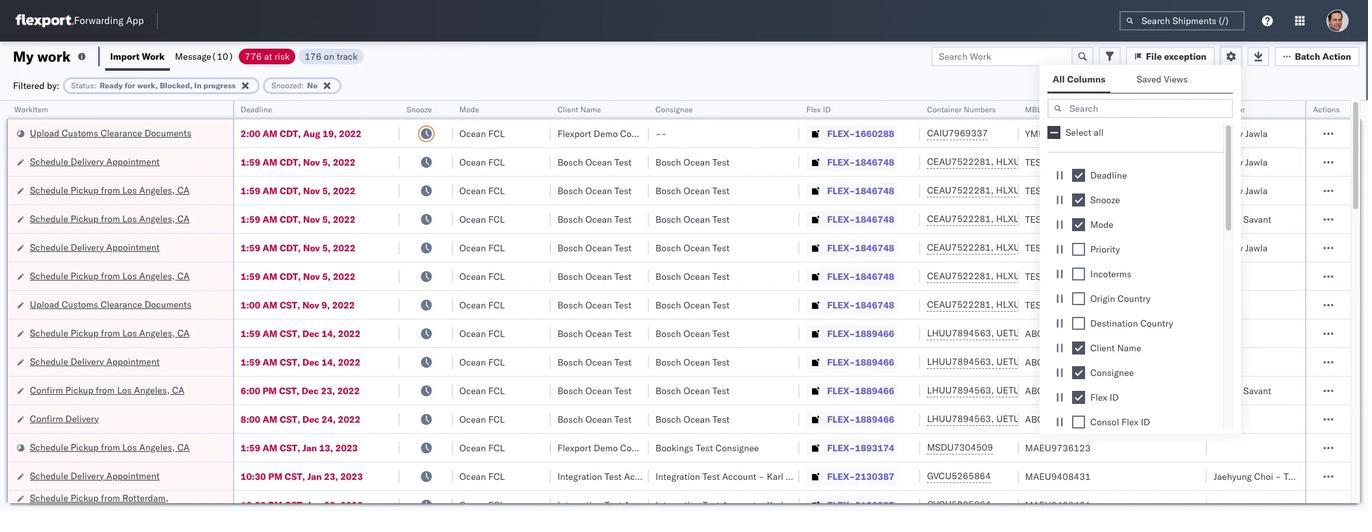 Task type: locate. For each thing, give the bounding box(es) containing it.
1 horizontal spatial id
[[1110, 392, 1120, 403]]

19,
[[323, 128, 337, 139]]

1889466 for schedule pickup from los angeles, ca
[[856, 328, 895, 339]]

1 vertical spatial customs
[[62, 298, 98, 310]]

1 vertical spatial omkar savant
[[1214, 385, 1272, 396]]

0 vertical spatial jan
[[303, 442, 317, 454]]

0 vertical spatial 10:30 pm cst, jan 23, 2023
[[241, 470, 363, 482]]

blocked,
[[160, 80, 192, 90]]

hlxu6269489,
[[997, 156, 1063, 168], [997, 184, 1063, 196], [997, 213, 1063, 225], [997, 242, 1063, 253], [997, 270, 1063, 282], [997, 299, 1063, 310]]

resize handle column header
[[217, 101, 233, 511], [385, 101, 400, 511], [438, 101, 453, 511], [536, 101, 551, 511], [634, 101, 649, 511], [785, 101, 800, 511], [906, 101, 921, 511], [1004, 101, 1019, 511], [1192, 101, 1208, 511], [1290, 101, 1306, 511], [1336, 101, 1351, 511]]

0 vertical spatial confirm
[[30, 384, 63, 396]]

gaurav for upload customs clearance documents
[[1214, 128, 1244, 139]]

0 vertical spatial country
[[1118, 293, 1151, 305]]

4 hlxu8034992 from the top
[[1065, 242, 1129, 253]]

: left ready
[[94, 80, 96, 90]]

1 horizontal spatial origin
[[1304, 470, 1329, 482]]

9 fcl from the top
[[489, 356, 505, 368]]

3 1:59 am cdt, nov 5, 2022 from the top
[[241, 213, 356, 225]]

pickup for second schedule pickup from los angeles, ca button from the top
[[71, 213, 99, 224]]

0 vertical spatial 14,
[[322, 328, 336, 339]]

8:00 am cst, dec 24, 2022
[[241, 413, 361, 425]]

dec up 6:00 pm cst, dec 23, 2022
[[303, 356, 320, 368]]

schedule inside schedule pickup from rotterdam, netherlands
[[30, 492, 68, 504]]

0 vertical spatial customs
[[62, 127, 98, 139]]

3 schedule delivery appointment from the top
[[30, 356, 160, 367]]

2 vertical spatial pm
[[268, 499, 283, 511]]

0 vertical spatial origin
[[1091, 293, 1116, 305]]

2 appointment from the top
[[106, 241, 160, 253]]

country right destination
[[1141, 318, 1174, 329]]

1 vertical spatial upload customs clearance documents button
[[30, 298, 192, 312]]

uetu5238478 for confirm pickup from los angeles, ca
[[997, 384, 1060, 396]]

176 on track
[[305, 50, 358, 62]]

numbers for mbl/mawb numbers
[[1073, 105, 1105, 114]]

schedule pickup from los angeles, ca button
[[30, 183, 190, 198], [30, 212, 190, 226], [30, 269, 190, 283], [30, 326, 190, 341], [30, 441, 190, 455]]

14, up 6:00 pm cst, dec 23, 2022
[[322, 356, 336, 368]]

omkar for test123456
[[1214, 213, 1242, 225]]

0 horizontal spatial id
[[823, 105, 831, 114]]

1 14, from the top
[[322, 328, 336, 339]]

account
[[624, 470, 659, 482], [723, 470, 757, 482], [624, 499, 659, 511], [723, 499, 757, 511]]

dec up 8:00 am cst, dec 24, 2022
[[302, 385, 319, 396]]

2 ocean fcl from the top
[[460, 156, 505, 168]]

7 flex- from the top
[[828, 299, 856, 311]]

file exception button
[[1127, 46, 1216, 66], [1127, 46, 1216, 66]]

pm
[[263, 385, 277, 396], [268, 470, 283, 482], [268, 499, 283, 511]]

1:59
[[241, 156, 260, 168], [241, 185, 260, 196], [241, 213, 260, 225], [241, 242, 260, 254], [241, 270, 260, 282], [241, 328, 260, 339], [241, 356, 260, 368], [241, 442, 260, 454]]

3 am from the top
[[263, 185, 278, 196]]

abcdefg78456546 up "consol"
[[1026, 385, 1113, 396]]

country
[[1118, 293, 1151, 305], [1141, 318, 1174, 329]]

6 1846748 from the top
[[856, 299, 895, 311]]

1:59 am cst, dec 14, 2022 for schedule delivery appointment
[[241, 356, 361, 368]]

3 test123456 from the top
[[1026, 213, 1081, 225]]

None checkbox
[[1048, 126, 1061, 139], [1073, 169, 1086, 182], [1073, 194, 1086, 207], [1073, 243, 1086, 256], [1073, 268, 1086, 281], [1073, 292, 1086, 305], [1073, 342, 1086, 355], [1073, 391, 1086, 404], [1073, 416, 1086, 429], [1048, 126, 1061, 139], [1073, 169, 1086, 182], [1073, 194, 1086, 207], [1073, 243, 1086, 256], [1073, 268, 1086, 281], [1073, 292, 1086, 305], [1073, 342, 1086, 355], [1073, 391, 1086, 404], [1073, 416, 1086, 429]]

1 resize handle column header from the left
[[217, 101, 233, 511]]

id up consol flex id
[[1110, 392, 1120, 403]]

lhuu7894563, uetu5238478 for confirm delivery
[[928, 413, 1060, 425]]

savant for abcdefg78456546
[[1244, 385, 1272, 396]]

resize handle column header for mbl/mawb numbers
[[1192, 101, 1208, 511]]

8 resize handle column header from the left
[[1004, 101, 1019, 511]]

0 vertical spatial upload customs clearance documents link
[[30, 126, 192, 139]]

1846748
[[856, 156, 895, 168], [856, 185, 895, 196], [856, 213, 895, 225], [856, 242, 895, 254], [856, 270, 895, 282], [856, 299, 895, 311]]

pickup for "confirm pickup from los angeles, ca" button on the bottom
[[65, 384, 93, 396]]

1893174
[[856, 442, 895, 454]]

2 vertical spatial 2023
[[341, 499, 363, 511]]

1 vertical spatial demo
[[594, 442, 618, 454]]

demo
[[594, 128, 618, 139], [594, 442, 618, 454]]

flex id button
[[800, 102, 908, 115]]

0 vertical spatial deadline
[[241, 105, 272, 114]]

2:00
[[241, 128, 260, 139]]

0 vertical spatial flexport demo consignee
[[558, 128, 664, 139]]

1 horizontal spatial :
[[302, 80, 304, 90]]

dec down 1:00 am cst, nov 9, 2022
[[303, 328, 320, 339]]

appointment
[[106, 156, 160, 167], [106, 241, 160, 253], [106, 356, 160, 367], [106, 470, 160, 482]]

1 vertical spatial 2130387
[[856, 499, 895, 511]]

3 uetu5238478 from the top
[[997, 384, 1060, 396]]

flex-2130387 button
[[807, 467, 898, 485], [807, 467, 898, 485], [807, 496, 898, 511], [807, 496, 898, 511]]

3 gaurav from the top
[[1214, 185, 1244, 196]]

name
[[581, 105, 601, 114], [1118, 342, 1142, 354]]

jan for rotterdam,
[[307, 499, 322, 511]]

1 vertical spatial documents
[[145, 298, 192, 310]]

6 ceau7522281, hlxu6269489, hlxu8034992 from the top
[[928, 299, 1129, 310]]

message (10)
[[175, 50, 234, 62]]

1 omkar from the top
[[1214, 213, 1242, 225]]

flex-1889466 for schedule delivery appointment
[[828, 356, 895, 368]]

10 am from the top
[[263, 413, 278, 425]]

5 resize handle column header from the left
[[634, 101, 649, 511]]

abcdefg78456546 down origin country
[[1026, 328, 1113, 339]]

1 vertical spatial omkar
[[1214, 385, 1242, 396]]

0 vertical spatial clearance
[[101, 127, 142, 139]]

confirm for confirm pickup from los angeles, ca
[[30, 384, 63, 396]]

0 vertical spatial savant
[[1244, 213, 1272, 225]]

abcdefg78456546 for schedule pickup from los angeles, ca
[[1026, 328, 1113, 339]]

schedule delivery appointment button for 1:59 am cdt, nov 5, 2022
[[30, 241, 160, 255]]

confirm
[[30, 384, 63, 396], [30, 413, 63, 424]]

1 vertical spatial snooze
[[1091, 194, 1121, 206]]

abcdefg78456546 up maeu9736123
[[1026, 413, 1113, 425]]

integration test account - karl lagerfeld
[[558, 470, 727, 482], [656, 470, 825, 482], [558, 499, 727, 511], [656, 499, 825, 511]]

lagerfeld
[[688, 470, 727, 482], [786, 470, 825, 482], [688, 499, 727, 511], [786, 499, 825, 511]]

14, for schedule delivery appointment
[[322, 356, 336, 368]]

2 abcdefg78456546 from the top
[[1026, 356, 1113, 368]]

deadline down all
[[1091, 169, 1128, 181]]

3 schedule delivery appointment link from the top
[[30, 355, 160, 368]]

numbers up select all
[[1073, 105, 1105, 114]]

1 vertical spatial flexport demo consignee
[[558, 442, 664, 454]]

by:
[[47, 80, 59, 91]]

9 ocean fcl from the top
[[460, 356, 505, 368]]

0 vertical spatial name
[[581, 105, 601, 114]]

0 vertical spatial gvcu5265864
[[928, 470, 992, 482]]

upload for 1:00 am cst, nov 9, 2022
[[30, 298, 59, 310]]

schedule delivery appointment button for 10:30 pm cst, jan 23, 2023
[[30, 469, 160, 483]]

gaurav for schedule delivery appointment
[[1214, 156, 1244, 168]]

mbl/mawb
[[1026, 105, 1071, 114]]

7 1:59 from the top
[[241, 356, 260, 368]]

6 flex-1846748 from the top
[[828, 299, 895, 311]]

7 ocean fcl from the top
[[460, 299, 505, 311]]

0 vertical spatial omkar savant
[[1214, 213, 1272, 225]]

3 lhuu7894563, from the top
[[928, 384, 995, 396]]

2 gaurav from the top
[[1214, 156, 1244, 168]]

0 vertical spatial omkar
[[1214, 213, 1242, 225]]

fcl for 3rd schedule pickup from los angeles, ca button from the bottom of the page's 'schedule pickup from los angeles, ca' "link"
[[489, 270, 505, 282]]

1 schedule pickup from los angeles, ca button from the top
[[30, 183, 190, 198]]

ca for "confirm pickup from los angeles, ca" button on the bottom
[[172, 384, 185, 396]]

jan for los
[[303, 442, 317, 454]]

demo for -
[[594, 128, 618, 139]]

1 1889466 from the top
[[856, 328, 895, 339]]

uetu5238478 for confirm delivery
[[997, 413, 1060, 425]]

agent
[[1331, 470, 1356, 482]]

0 vertical spatial demo
[[594, 128, 618, 139]]

1 horizontal spatial client name
[[1091, 342, 1142, 354]]

client name inside button
[[558, 105, 601, 114]]

10 resize handle column header from the left
[[1290, 101, 1306, 511]]

2 demo from the top
[[594, 442, 618, 454]]

1 1:59 from the top
[[241, 156, 260, 168]]

from for fourth schedule pickup from los angeles, ca button 'schedule pickup from los angeles, ca' "link"
[[101, 327, 120, 339]]

6 cdt, from the top
[[280, 270, 301, 282]]

schedule delivery appointment link
[[30, 155, 160, 168], [30, 241, 160, 254], [30, 355, 160, 368], [30, 469, 160, 482]]

pickup for 3rd schedule pickup from los angeles, ca button from the bottom of the page
[[71, 270, 99, 282]]

3 flex- from the top
[[828, 185, 856, 196]]

2 schedule delivery appointment button from the top
[[30, 241, 160, 255]]

my work
[[13, 47, 71, 65]]

customs
[[62, 127, 98, 139], [62, 298, 98, 310]]

0 vertical spatial upload customs clearance documents button
[[30, 126, 192, 141]]

schedule pickup from los angeles, ca link for 3rd schedule pickup from los angeles, ca button from the bottom of the page
[[30, 269, 190, 282]]

1 vertical spatial savant
[[1244, 385, 1272, 396]]

0 horizontal spatial numbers
[[964, 105, 997, 114]]

0 horizontal spatial deadline
[[241, 105, 272, 114]]

1 vertical spatial confirm
[[30, 413, 63, 424]]

nov
[[303, 156, 320, 168], [303, 185, 320, 196], [303, 213, 320, 225], [303, 242, 320, 254], [303, 270, 320, 282], [303, 299, 319, 311]]

1 vertical spatial id
[[1110, 392, 1120, 403]]

abcdefg78456546 for confirm pickup from los angeles, ca
[[1026, 385, 1113, 396]]

schedule delivery appointment link for 10:30 pm cst, jan 23, 2023
[[30, 469, 160, 482]]

incoterms
[[1091, 268, 1132, 280]]

None checkbox
[[1073, 218, 1086, 231], [1073, 317, 1086, 330], [1073, 366, 1086, 379], [1073, 218, 1086, 231], [1073, 317, 1086, 330], [1073, 366, 1086, 379]]

rotterdam,
[[122, 492, 169, 504]]

ca for 1st schedule pickup from los angeles, ca button
[[177, 184, 190, 196]]

0 vertical spatial 2130387
[[856, 470, 895, 482]]

confirm pickup from los angeles, ca button
[[30, 383, 185, 398]]

ca inside the confirm pickup from los angeles, ca link
[[172, 384, 185, 396]]

from for 'schedule pickup from los angeles, ca' "link" associated with second schedule pickup from los angeles, ca button from the top
[[101, 213, 120, 224]]

work
[[142, 50, 165, 62]]

2 maeu9408431 from the top
[[1026, 499, 1091, 511]]

3 lhuu7894563, uetu5238478 from the top
[[928, 384, 1060, 396]]

flex id up "consol"
[[1091, 392, 1120, 403]]

11 am from the top
[[263, 442, 278, 454]]

no
[[307, 80, 318, 90]]

1 gvcu5265864 from the top
[[928, 470, 992, 482]]

10 schedule from the top
[[30, 492, 68, 504]]

1 horizontal spatial numbers
[[1073, 105, 1105, 114]]

0 vertical spatial 1:59 am cst, dec 14, 2022
[[241, 328, 361, 339]]

0 vertical spatial mode
[[460, 105, 480, 114]]

1:59 am cst, dec 14, 2022
[[241, 328, 361, 339], [241, 356, 361, 368]]

upload
[[30, 127, 59, 139], [30, 298, 59, 310]]

:
[[94, 80, 96, 90], [302, 80, 304, 90]]

9 resize handle column header from the left
[[1192, 101, 1208, 511]]

actions
[[1314, 105, 1341, 114]]

2 vertical spatial jan
[[307, 499, 322, 511]]

flex-2130387 for schedule delivery appointment
[[828, 470, 895, 482]]

11 resize handle column header from the left
[[1336, 101, 1351, 511]]

5 cdt, from the top
[[280, 242, 301, 254]]

omkar for abcdefg78456546
[[1214, 385, 1242, 396]]

0 horizontal spatial flex id
[[807, 105, 831, 114]]

id right "consol"
[[1142, 416, 1151, 428]]

2130387
[[856, 470, 895, 482], [856, 499, 895, 511]]

0 vertical spatial flex id
[[807, 105, 831, 114]]

flex-2130387 for schedule pickup from rotterdam, netherlands
[[828, 499, 895, 511]]

1 vertical spatial flexport
[[558, 442, 592, 454]]

2 lhuu7894563, uetu5238478 from the top
[[928, 356, 1060, 368]]

on
[[324, 50, 334, 62]]

14, for schedule pickup from los angeles, ca
[[322, 328, 336, 339]]

mode inside mode 'button'
[[460, 105, 480, 114]]

abcdefg78456546 down destination
[[1026, 356, 1113, 368]]

documents
[[145, 127, 192, 139], [145, 298, 192, 310]]

abcdefg78456546 for schedule delivery appointment
[[1026, 356, 1113, 368]]

4 gaurav from the top
[[1214, 242, 1244, 254]]

fcl for 'schedule pickup from los angeles, ca' "link" related to fifth schedule pickup from los angeles, ca button from the top
[[489, 442, 505, 454]]

delivery inside button
[[65, 413, 99, 424]]

origin down incoterms
[[1091, 293, 1116, 305]]

flex- for 1:59 am cst, dec 14, 2022's schedule delivery appointment link
[[828, 356, 856, 368]]

0 vertical spatial documents
[[145, 127, 192, 139]]

country up destination country
[[1118, 293, 1151, 305]]

flex-1889466 for confirm delivery
[[828, 413, 895, 425]]

dec left 24,
[[303, 413, 320, 425]]

gvcu5265864
[[928, 470, 992, 482], [928, 499, 992, 510]]

upload customs clearance documents button
[[30, 126, 192, 141], [30, 298, 192, 312]]

flex-1889466 button
[[807, 324, 898, 343], [807, 324, 898, 343], [807, 353, 898, 371], [807, 353, 898, 371], [807, 382, 898, 400], [807, 382, 898, 400], [807, 410, 898, 428], [807, 410, 898, 428]]

4 test123456 from the top
[[1026, 242, 1081, 254]]

upload customs clearance documents link
[[30, 126, 192, 139], [30, 298, 192, 311]]

deadline up 2:00
[[241, 105, 272, 114]]

0 horizontal spatial name
[[581, 105, 601, 114]]

savant
[[1244, 213, 1272, 225], [1244, 385, 1272, 396]]

client inside button
[[558, 105, 579, 114]]

3 schedule pickup from los angeles, ca link from the top
[[30, 269, 190, 282]]

6 hlxu8034992 from the top
[[1065, 299, 1129, 310]]

in
[[194, 80, 202, 90]]

flex- for schedule delivery appointment link associated with 1:59 am cdt, nov 5, 2022
[[828, 242, 856, 254]]

flex-1660288
[[828, 128, 895, 139]]

2 horizontal spatial flex
[[1122, 416, 1139, 428]]

1 vertical spatial flex
[[1091, 392, 1108, 403]]

1 hlxu6269489, from the top
[[997, 156, 1063, 168]]

id
[[823, 105, 831, 114], [1110, 392, 1120, 403], [1142, 416, 1151, 428]]

2 schedule pickup from los angeles, ca link from the top
[[30, 212, 190, 225]]

0 vertical spatial snooze
[[407, 105, 432, 114]]

flex id up flex-1660288
[[807, 105, 831, 114]]

5 ocean fcl from the top
[[460, 242, 505, 254]]

1 vertical spatial 10:30 pm cst, jan 23, 2023
[[241, 499, 363, 511]]

0 vertical spatial 2023
[[336, 442, 358, 454]]

fcl for schedule delivery appointment link associated with 1:59 am cdt, nov 5, 2022
[[489, 242, 505, 254]]

filtered by:
[[13, 80, 59, 91]]

0 horizontal spatial client name
[[558, 105, 601, 114]]

1 vertical spatial mode
[[1091, 219, 1114, 231]]

6 flex- from the top
[[828, 270, 856, 282]]

1:59 am cst, jan 13, 2023
[[241, 442, 358, 454]]

1 10:30 pm cst, jan 23, 2023 from the top
[[241, 470, 363, 482]]

1:59 am cst, dec 14, 2022 up 6:00 pm cst, dec 23, 2022
[[241, 356, 361, 368]]

: left no
[[302, 80, 304, 90]]

0 vertical spatial pm
[[263, 385, 277, 396]]

confirm delivery
[[30, 413, 99, 424]]

0 vertical spatial flex
[[807, 105, 821, 114]]

lhuu7894563,
[[928, 327, 995, 339], [928, 356, 995, 368], [928, 384, 995, 396], [928, 413, 995, 425]]

5 schedule pickup from los angeles, ca link from the top
[[30, 441, 190, 454]]

confirm pickup from los angeles, ca
[[30, 384, 185, 396]]

schedule pickup from los angeles, ca link for fifth schedule pickup from los angeles, ca button from the top
[[30, 441, 190, 454]]

5 fcl from the top
[[489, 242, 505, 254]]

1 vertical spatial 1:59 am cst, dec 14, 2022
[[241, 356, 361, 368]]

2 fcl from the top
[[489, 156, 505, 168]]

1 : from the left
[[94, 80, 96, 90]]

ocean
[[460, 128, 486, 139], [460, 156, 486, 168], [586, 156, 612, 168], [684, 156, 711, 168], [460, 185, 486, 196], [586, 185, 612, 196], [684, 185, 711, 196], [460, 213, 486, 225], [586, 213, 612, 225], [684, 213, 711, 225], [460, 242, 486, 254], [586, 242, 612, 254], [684, 242, 711, 254], [460, 270, 486, 282], [586, 270, 612, 282], [684, 270, 711, 282], [460, 299, 486, 311], [586, 299, 612, 311], [684, 299, 711, 311], [460, 328, 486, 339], [586, 328, 612, 339], [684, 328, 711, 339], [460, 356, 486, 368], [586, 356, 612, 368], [684, 356, 711, 368], [460, 385, 486, 396], [586, 385, 612, 396], [684, 385, 711, 396], [460, 413, 486, 425], [586, 413, 612, 425], [684, 413, 711, 425], [460, 442, 486, 454], [460, 470, 486, 482], [460, 499, 486, 511]]

1 horizontal spatial name
[[1118, 342, 1142, 354]]

1 flex-1889466 from the top
[[828, 328, 895, 339]]

message
[[175, 50, 211, 62]]

bosch ocean test
[[558, 156, 632, 168], [656, 156, 730, 168], [558, 185, 632, 196], [656, 185, 730, 196], [558, 213, 632, 225], [656, 213, 730, 225], [558, 242, 632, 254], [656, 242, 730, 254], [558, 270, 632, 282], [656, 270, 730, 282], [558, 299, 632, 311], [656, 299, 730, 311], [558, 328, 632, 339], [656, 328, 730, 339], [558, 356, 632, 368], [656, 356, 730, 368], [558, 385, 632, 396], [656, 385, 730, 396], [558, 413, 632, 425], [656, 413, 730, 425]]

flex-1889466
[[828, 328, 895, 339], [828, 356, 895, 368], [828, 385, 895, 396], [828, 413, 895, 425]]

fcl for schedule delivery appointment link for 10:30 pm cst, jan 23, 2023
[[489, 470, 505, 482]]

0 vertical spatial id
[[823, 105, 831, 114]]

1 vertical spatial maeu9408431
[[1026, 499, 1091, 511]]

0 vertical spatial upload customs clearance documents
[[30, 127, 192, 139]]

angeles,
[[139, 184, 175, 196], [139, 213, 175, 224], [139, 270, 175, 282], [139, 327, 175, 339], [134, 384, 170, 396], [139, 441, 175, 453]]

0 vertical spatial maeu9408431
[[1026, 470, 1091, 482]]

1 vertical spatial client name
[[1091, 342, 1142, 354]]

5 schedule from the top
[[30, 270, 68, 282]]

4 lhuu7894563, uetu5238478 from the top
[[928, 413, 1060, 425]]

1 horizontal spatial deadline
[[1091, 169, 1128, 181]]

1 ceau7522281, hlxu6269489, hlxu8034992 from the top
[[928, 156, 1129, 168]]

3 resize handle column header from the left
[[438, 101, 453, 511]]

0 vertical spatial flexport
[[558, 128, 592, 139]]

gaurav jawla for schedule pickup from los angeles, ca
[[1214, 185, 1268, 196]]

176
[[305, 50, 322, 62]]

10 flex- from the top
[[828, 385, 856, 396]]

0 vertical spatial client
[[558, 105, 579, 114]]

flex-1660288 button
[[807, 124, 898, 143], [807, 124, 898, 143]]

country for origin country
[[1118, 293, 1151, 305]]

id up flex-1660288
[[823, 105, 831, 114]]

schedule delivery appointment for 10:30 pm cst, jan 23, 2023
[[30, 470, 160, 482]]

work,
[[137, 80, 158, 90]]

7 schedule from the top
[[30, 356, 68, 367]]

savant for test123456
[[1244, 213, 1272, 225]]

schedule delivery appointment for 1:59 am cst, dec 14, 2022
[[30, 356, 160, 367]]

status
[[71, 80, 94, 90]]

destination
[[1091, 318, 1139, 329]]

name inside button
[[581, 105, 601, 114]]

1 vertical spatial upload customs clearance documents
[[30, 298, 192, 310]]

2 gvcu5265864 from the top
[[928, 499, 992, 510]]

2 5, from the top
[[322, 185, 331, 196]]

3 gaurav jawla from the top
[[1214, 185, 1268, 196]]

pickup for 1st schedule pickup from los angeles, ca button
[[71, 184, 99, 196]]

1 vertical spatial upload customs clearance documents link
[[30, 298, 192, 311]]

documents for 2:00 am cdt, aug 19, 2022
[[145, 127, 192, 139]]

jawla for upload customs clearance documents
[[1246, 128, 1268, 139]]

ceau7522281, hlxu6269489, hlxu8034992
[[928, 156, 1129, 168], [928, 184, 1129, 196], [928, 213, 1129, 225], [928, 242, 1129, 253], [928, 270, 1129, 282], [928, 299, 1129, 310]]

choi
[[1255, 470, 1274, 482]]

flexport for -
[[558, 128, 592, 139]]

11 flex- from the top
[[828, 413, 856, 425]]

2130387 for schedule delivery appointment
[[856, 470, 895, 482]]

6 resize handle column header from the left
[[785, 101, 800, 511]]

2 vertical spatial id
[[1142, 416, 1151, 428]]

gvcu5265864 for schedule pickup from rotterdam, netherlands
[[928, 499, 992, 510]]

1 vertical spatial upload
[[30, 298, 59, 310]]

fcl for fourth schedule pickup from los angeles, ca button 'schedule pickup from los angeles, ca' "link"
[[489, 328, 505, 339]]

1889466
[[856, 328, 895, 339], [856, 356, 895, 368], [856, 385, 895, 396], [856, 413, 895, 425]]

1 numbers from the left
[[964, 105, 997, 114]]

gaurav
[[1214, 128, 1244, 139], [1214, 156, 1244, 168], [1214, 185, 1244, 196], [1214, 242, 1244, 254]]

1 vertical spatial gvcu5265864
[[928, 499, 992, 510]]

1 flexport demo consignee from the top
[[558, 128, 664, 139]]

2 vertical spatial flex
[[1122, 416, 1139, 428]]

0 horizontal spatial mode
[[460, 105, 480, 114]]

1 ocean fcl from the top
[[460, 128, 505, 139]]

clearance for 2:00 am cdt, aug 19, 2022
[[101, 127, 142, 139]]

1 horizontal spatial client
[[1091, 342, 1116, 354]]

2 vertical spatial 23,
[[324, 499, 338, 511]]

1 vertical spatial flex-2130387
[[828, 499, 895, 511]]

pickup inside schedule pickup from rotterdam, netherlands
[[71, 492, 99, 504]]

schedule delivery appointment link for 1:59 am cdt, nov 5, 2022
[[30, 241, 160, 254]]

3 jawla from the top
[[1246, 185, 1268, 196]]

2 10:30 pm cst, jan 23, 2023 from the top
[[241, 499, 363, 511]]

numbers up the 'caiu7969337'
[[964, 105, 997, 114]]

0 horizontal spatial :
[[94, 80, 96, 90]]

2 upload from the top
[[30, 298, 59, 310]]

10:30 pm cst, jan 23, 2023 for schedule delivery appointment
[[241, 470, 363, 482]]

ca for 3rd schedule pickup from los angeles, ca button from the bottom of the page
[[177, 270, 190, 282]]

1 vertical spatial jan
[[307, 470, 322, 482]]

2 horizontal spatial id
[[1142, 416, 1151, 428]]

2 14, from the top
[[322, 356, 336, 368]]

origin left the agent
[[1304, 470, 1329, 482]]

fcl
[[489, 128, 505, 139], [489, 156, 505, 168], [489, 185, 505, 196], [489, 213, 505, 225], [489, 242, 505, 254], [489, 270, 505, 282], [489, 299, 505, 311], [489, 328, 505, 339], [489, 356, 505, 368], [489, 385, 505, 396], [489, 413, 505, 425], [489, 442, 505, 454], [489, 470, 505, 482], [489, 499, 505, 511]]

from inside schedule pickup from rotterdam, netherlands
[[101, 492, 120, 504]]

14, down 9,
[[322, 328, 336, 339]]

2 schedule delivery appointment from the top
[[30, 241, 160, 253]]

0 horizontal spatial client
[[558, 105, 579, 114]]

resize handle column header for flex id
[[906, 101, 921, 511]]

0 vertical spatial 23,
[[321, 385, 335, 396]]

flexport. image
[[16, 14, 74, 27]]

1 vertical spatial clearance
[[101, 298, 142, 310]]

1 upload customs clearance documents button from the top
[[30, 126, 192, 141]]

0 vertical spatial client name
[[558, 105, 601, 114]]

id inside 'button'
[[823, 105, 831, 114]]

4 schedule pickup from los angeles, ca link from the top
[[30, 326, 190, 339]]

1 vertical spatial 2023
[[341, 470, 363, 482]]

2 resize handle column header from the left
[[385, 101, 400, 511]]

confirm for confirm delivery
[[30, 413, 63, 424]]

lhuu7894563, uetu5238478
[[928, 327, 1060, 339], [928, 356, 1060, 368], [928, 384, 1060, 396], [928, 413, 1060, 425]]

2 lhuu7894563, from the top
[[928, 356, 995, 368]]

bosch
[[558, 156, 583, 168], [656, 156, 682, 168], [558, 185, 583, 196], [656, 185, 682, 196], [558, 213, 583, 225], [656, 213, 682, 225], [558, 242, 583, 254], [656, 242, 682, 254], [558, 270, 583, 282], [656, 270, 682, 282], [558, 299, 583, 311], [656, 299, 682, 311], [558, 328, 583, 339], [656, 328, 682, 339], [558, 356, 583, 368], [656, 356, 682, 368], [558, 385, 583, 396], [656, 385, 682, 396], [558, 413, 583, 425], [656, 413, 682, 425]]

angeles, inside button
[[134, 384, 170, 396]]

documents for 1:00 am cst, nov 9, 2022
[[145, 298, 192, 310]]

1 vertical spatial flex id
[[1091, 392, 1120, 403]]

1 vertical spatial 14,
[[322, 356, 336, 368]]

flex-1893174 button
[[807, 439, 898, 457], [807, 439, 898, 457]]

1:59 am cst, dec 14, 2022 down 1:00 am cst, nov 9, 2022
[[241, 328, 361, 339]]

: for snoozed
[[302, 80, 304, 90]]

am
[[263, 128, 278, 139], [263, 156, 278, 168], [263, 185, 278, 196], [263, 213, 278, 225], [263, 242, 278, 254], [263, 270, 278, 282], [263, 299, 278, 311], [263, 328, 278, 339], [263, 356, 278, 368], [263, 413, 278, 425], [263, 442, 278, 454]]



Task type: describe. For each thing, give the bounding box(es) containing it.
work
[[37, 47, 71, 65]]

3 1:59 from the top
[[241, 213, 260, 225]]

from for 'schedule pickup from los angeles, ca' "link" associated with 1st schedule pickup from los angeles, ca button
[[101, 184, 120, 196]]

1 fcl from the top
[[489, 128, 505, 139]]

uetu5238478 for schedule delivery appointment
[[997, 356, 1060, 368]]

6:00 pm cst, dec 23, 2022
[[241, 385, 360, 396]]

4 jawla from the top
[[1246, 242, 1268, 254]]

omkar savant for abcdefg78456546
[[1214, 385, 1272, 396]]

schedule pickup from los angeles, ca link for second schedule pickup from los angeles, ca button from the top
[[30, 212, 190, 225]]

2 hlxu8034992 from the top
[[1065, 184, 1129, 196]]

container
[[928, 105, 962, 114]]

1 ceau7522281, from the top
[[928, 156, 994, 168]]

1 1846748 from the top
[[856, 156, 895, 168]]

8 schedule from the top
[[30, 441, 68, 453]]

4 ceau7522281, from the top
[[928, 242, 994, 253]]

import work
[[110, 50, 165, 62]]

pickup for fifth schedule pickup from los angeles, ca button from the top
[[71, 441, 99, 453]]

consignee inside button
[[656, 105, 693, 114]]

fcl for the confirm pickup from los angeles, ca link in the bottom left of the page
[[489, 385, 505, 396]]

ready
[[100, 80, 123, 90]]

5 flex-1846748 from the top
[[828, 270, 895, 282]]

schedule pickup from los angeles, ca link for 1st schedule pickup from los angeles, ca button
[[30, 183, 190, 196]]

los inside button
[[117, 384, 132, 396]]

resize handle column header for consignee
[[785, 101, 800, 511]]

operator
[[1214, 105, 1246, 114]]

consol
[[1091, 416, 1120, 428]]

10 ocean fcl from the top
[[460, 385, 505, 396]]

2 flex-1846748 from the top
[[828, 185, 895, 196]]

schedule pickup from los angeles, ca link for fourth schedule pickup from los angeles, ca button
[[30, 326, 190, 339]]

appointment for 1:59 am cst, dec 14, 2022
[[106, 356, 160, 367]]

workitem button
[[8, 102, 220, 115]]

gaurav jawla for upload customs clearance documents
[[1214, 128, 1268, 139]]

2 schedule from the top
[[30, 184, 68, 196]]

uetu5238478 for schedule pickup from los angeles, ca
[[997, 327, 1060, 339]]

bookings
[[656, 442, 694, 454]]

1 appointment from the top
[[106, 156, 160, 167]]

2 cdt, from the top
[[280, 156, 301, 168]]

lhuu7894563, for confirm pickup from los angeles, ca
[[928, 384, 995, 396]]

pickup for fourth schedule pickup from los angeles, ca button
[[71, 327, 99, 339]]

4 gaurav jawla from the top
[[1214, 242, 1268, 254]]

upload customs clearance documents button for 1:00 am cst, nov 9, 2022
[[30, 298, 192, 312]]

forwarding app
[[74, 15, 144, 27]]

pm for rotterdam,
[[268, 499, 283, 511]]

2 1:59 am cdt, nov 5, 2022 from the top
[[241, 185, 356, 196]]

1 vertical spatial deadline
[[1091, 169, 1128, 181]]

1 vertical spatial 23,
[[324, 470, 338, 482]]

--
[[656, 128, 667, 139]]

3 flex-1846748 from the top
[[828, 213, 895, 225]]

maeu9408431 for schedule delivery appointment
[[1026, 470, 1091, 482]]

dec for schedule delivery appointment
[[303, 356, 320, 368]]

caiu7969337
[[928, 127, 989, 139]]

confirm pickup from los angeles, ca link
[[30, 383, 185, 396]]

3 schedule pickup from los angeles, ca from the top
[[30, 270, 190, 282]]

1 vertical spatial pm
[[268, 470, 283, 482]]

7 am from the top
[[263, 299, 278, 311]]

flex- for schedule pickup from rotterdam, netherlands link
[[828, 499, 856, 511]]

flexport for bookings
[[558, 442, 592, 454]]

appointment for 1:59 am cdt, nov 5, 2022
[[106, 241, 160, 253]]

1889466 for confirm delivery
[[856, 413, 895, 425]]

2 1:59 from the top
[[241, 185, 260, 196]]

4 schedule from the top
[[30, 241, 68, 253]]

all
[[1094, 127, 1104, 138]]

8 ocean fcl from the top
[[460, 328, 505, 339]]

0 horizontal spatial origin
[[1091, 293, 1116, 305]]

1:00
[[241, 299, 260, 311]]

resize handle column header for workitem
[[217, 101, 233, 511]]

2 1846748 from the top
[[856, 185, 895, 196]]

5 1:59 from the top
[[241, 270, 260, 282]]

forwarding app link
[[16, 14, 144, 27]]

saved views button
[[1132, 68, 1197, 93]]

1 horizontal spatial snooze
[[1091, 194, 1121, 206]]

9,
[[322, 299, 330, 311]]

columns
[[1068, 73, 1106, 85]]

mbl/mawb numbers button
[[1019, 102, 1195, 115]]

dec for confirm pickup from los angeles, ca
[[302, 385, 319, 396]]

9 schedule from the top
[[30, 470, 68, 482]]

23, for los
[[321, 385, 335, 396]]

1 vertical spatial client
[[1091, 342, 1116, 354]]

1 flex-1846748 from the top
[[828, 156, 895, 168]]

1 horizontal spatial mode
[[1091, 219, 1114, 231]]

6:00
[[241, 385, 260, 396]]

customs for 1:00 am cst, nov 9, 2022
[[62, 298, 98, 310]]

5 hlxu6269489, from the top
[[997, 270, 1063, 282]]

upload customs clearance documents for 1:00
[[30, 298, 192, 310]]

4 ocean fcl from the top
[[460, 213, 505, 225]]

3 ceau7522281, hlxu6269489, hlxu8034992 from the top
[[928, 213, 1129, 225]]

from for 'schedule pickup from los angeles, ca' "link" related to fifth schedule pickup from los angeles, ca button from the top
[[101, 441, 120, 453]]

ca for fourth schedule pickup from los angeles, ca button
[[177, 327, 190, 339]]

776 at risk
[[245, 50, 290, 62]]

Search Work text field
[[932, 46, 1073, 66]]

1:00 am cst, nov 9, 2022
[[241, 299, 355, 311]]

views
[[1165, 73, 1189, 85]]

2130387 for schedule pickup from rotterdam, netherlands
[[856, 499, 895, 511]]

schedule delivery appointment link for 1:59 am cst, dec 14, 2022
[[30, 355, 160, 368]]

ymluw236679313
[[1026, 128, 1109, 139]]

risk
[[275, 50, 290, 62]]

5 ceau7522281, from the top
[[928, 270, 994, 282]]

all columns button
[[1048, 68, 1111, 93]]

1:59 am cst, dec 14, 2022 for schedule pickup from los angeles, ca
[[241, 328, 361, 339]]

import
[[110, 50, 140, 62]]

upload customs clearance documents link for 2:00 am cdt, aug 19, 2022
[[30, 126, 192, 139]]

status : ready for work, blocked, in progress
[[71, 80, 236, 90]]

8:00
[[241, 413, 260, 425]]

app
[[126, 15, 144, 27]]

1 schedule delivery appointment from the top
[[30, 156, 160, 167]]

flex- for fourth schedule pickup from los angeles, ca button 'schedule pickup from los angeles, ca' "link"
[[828, 328, 856, 339]]

flex-1889466 for confirm pickup from los angeles, ca
[[828, 385, 895, 396]]

exception
[[1165, 50, 1207, 62]]

13 ocean fcl from the top
[[460, 470, 505, 482]]

10:30 for schedule delivery appointment
[[241, 470, 266, 482]]

8 1:59 from the top
[[241, 442, 260, 454]]

4 1:59 am cdt, nov 5, 2022 from the top
[[241, 242, 356, 254]]

2:00 am cdt, aug 19, 2022
[[241, 128, 362, 139]]

mode button
[[453, 102, 538, 115]]

destination country
[[1091, 318, 1174, 329]]

5 5, from the top
[[322, 270, 331, 282]]

dec for confirm delivery
[[303, 413, 320, 425]]

1 test123456 from the top
[[1026, 156, 1081, 168]]

jawla for schedule delivery appointment
[[1246, 156, 1268, 168]]

1 cdt, from the top
[[280, 128, 301, 139]]

1889466 for schedule delivery appointment
[[856, 356, 895, 368]]

2 ceau7522281, from the top
[[928, 184, 994, 196]]

4 1846748 from the top
[[856, 242, 895, 254]]

5 am from the top
[[263, 242, 278, 254]]

jaehyung
[[1214, 470, 1253, 482]]

all columns
[[1053, 73, 1106, 85]]

deadline inside deadline button
[[241, 105, 272, 114]]

action
[[1323, 50, 1352, 62]]

resize handle column header for client name
[[634, 101, 649, 511]]

progress
[[204, 80, 236, 90]]

2 schedule pickup from los angeles, ca from the top
[[30, 213, 190, 224]]

priority
[[1091, 244, 1121, 255]]

delivery for 8:00 am cst, dec 24, 2022
[[65, 413, 99, 424]]

1 am from the top
[[263, 128, 278, 139]]

6 hlxu6269489, from the top
[[997, 299, 1063, 310]]

4 schedule pickup from los angeles, ca from the top
[[30, 327, 190, 339]]

3 5, from the top
[[322, 213, 331, 225]]

jawla for schedule pickup from los angeles, ca
[[1246, 185, 1268, 196]]

4 flex-1846748 from the top
[[828, 242, 895, 254]]

flexport demo consignee for --
[[558, 128, 664, 139]]

3 1846748 from the top
[[856, 213, 895, 225]]

ca for second schedule pickup from los angeles, ca button from the top
[[177, 213, 190, 224]]

0 horizontal spatial snooze
[[407, 105, 432, 114]]

numbers for container numbers
[[964, 105, 997, 114]]

9 am from the top
[[263, 356, 278, 368]]

2 am from the top
[[263, 156, 278, 168]]

workitem
[[14, 105, 48, 114]]

schedule pickup from rotterdam, netherlands button
[[30, 491, 216, 511]]

3 ocean fcl from the top
[[460, 185, 505, 196]]

all
[[1053, 73, 1066, 85]]

5 ceau7522281, hlxu6269489, hlxu8034992 from the top
[[928, 270, 1129, 282]]

schedule delivery appointment for 1:59 am cdt, nov 5, 2022
[[30, 241, 160, 253]]

container numbers
[[928, 105, 997, 114]]

23, for rotterdam,
[[324, 499, 338, 511]]

1 1:59 am cdt, nov 5, 2022 from the top
[[241, 156, 356, 168]]

4 5, from the top
[[322, 242, 331, 254]]

14 ocean fcl from the top
[[460, 499, 505, 511]]

snoozed
[[272, 80, 302, 90]]

batch action
[[1296, 50, 1352, 62]]

1 horizontal spatial flex id
[[1091, 392, 1120, 403]]

flex inside 'button'
[[807, 105, 821, 114]]

1 schedule delivery appointment button from the top
[[30, 155, 160, 169]]

resize handle column header for mode
[[536, 101, 551, 511]]

track
[[337, 50, 358, 62]]

flex id inside 'button'
[[807, 105, 831, 114]]

resize handle column header for container numbers
[[1004, 101, 1019, 511]]

2 schedule pickup from los angeles, ca button from the top
[[30, 212, 190, 226]]

fcl for 'schedule pickup from los angeles, ca' "link" associated with second schedule pickup from los angeles, ca button from the top
[[489, 213, 505, 225]]

my
[[13, 47, 34, 65]]

5 hlxu8034992 from the top
[[1065, 270, 1129, 282]]

2 flex- from the top
[[828, 156, 856, 168]]

confirm delivery button
[[30, 412, 99, 426]]

schedule pickup from rotterdam, netherlands link
[[30, 491, 216, 511]]

filtered
[[13, 80, 45, 91]]

origin country
[[1091, 293, 1151, 305]]

lhuu7894563, uetu5238478 for schedule delivery appointment
[[928, 356, 1060, 368]]

fcl for 1:59 am cst, dec 14, 2022's schedule delivery appointment link
[[489, 356, 505, 368]]

consignee button
[[649, 102, 787, 115]]

pickup for schedule pickup from rotterdam, netherlands 'button'
[[71, 492, 99, 504]]

abcdefg78456546 for confirm delivery
[[1026, 413, 1113, 425]]

5 1846748 from the top
[[856, 270, 895, 282]]

4 1:59 from the top
[[241, 242, 260, 254]]

3 hlxu6269489, from the top
[[997, 213, 1063, 225]]

consol flex id
[[1091, 416, 1151, 428]]

deadline button
[[234, 102, 387, 115]]

saved
[[1137, 73, 1162, 85]]

flex-1889466 for schedule pickup from los angeles, ca
[[828, 328, 895, 339]]

5 schedule pickup from los angeles, ca button from the top
[[30, 441, 190, 455]]

5 1:59 am cdt, nov 5, 2022 from the top
[[241, 270, 356, 282]]

batch
[[1296, 50, 1321, 62]]

maeu9408431 for schedule pickup from rotterdam, netherlands
[[1026, 499, 1091, 511]]

select all
[[1066, 127, 1104, 138]]

flexport demo consignee for bookings test consignee
[[558, 442, 664, 454]]

from for schedule pickup from rotterdam, netherlands link
[[101, 492, 120, 504]]

flex- for the confirm delivery link
[[828, 413, 856, 425]]

container numbers button
[[921, 102, 1006, 115]]

6 1:59 from the top
[[241, 328, 260, 339]]

gaurav for schedule pickup from los angeles, ca
[[1214, 185, 1244, 196]]

1 schedule pickup from los angeles, ca from the top
[[30, 184, 190, 196]]

1 vertical spatial name
[[1118, 342, 1142, 354]]

2 hlxu6269489, from the top
[[997, 184, 1063, 196]]

6 schedule from the top
[[30, 327, 68, 339]]

1660288
[[856, 128, 895, 139]]

776
[[245, 50, 262, 62]]

import work button
[[105, 42, 170, 71]]

netherlands
[[30, 505, 81, 511]]

1889466 for confirm pickup from los angeles, ca
[[856, 385, 895, 396]]

snoozed : no
[[272, 80, 318, 90]]

4 schedule pickup from los angeles, ca button from the top
[[30, 326, 190, 341]]

3 fcl from the top
[[489, 185, 505, 196]]

24,
[[322, 413, 336, 425]]

omkar savant for test123456
[[1214, 213, 1272, 225]]

at
[[264, 50, 272, 62]]

4 ceau7522281, hlxu6269489, hlxu8034992 from the top
[[928, 242, 1129, 253]]

13,
[[319, 442, 333, 454]]

client name button
[[551, 102, 636, 115]]

from for 3rd schedule pickup from los angeles, ca button from the bottom of the page's 'schedule pickup from los angeles, ca' "link"
[[101, 270, 120, 282]]

ca for fifth schedule pickup from los angeles, ca button from the top
[[177, 441, 190, 453]]

6 am from the top
[[263, 270, 278, 282]]

flex-1893174
[[828, 442, 895, 454]]

customs for 2:00 am cdt, aug 19, 2022
[[62, 127, 98, 139]]

file exception
[[1147, 50, 1207, 62]]

gvcu5265864 for schedule delivery appointment
[[928, 470, 992, 482]]

3 ceau7522281, from the top
[[928, 213, 994, 225]]

1 horizontal spatial flex
[[1091, 392, 1108, 403]]

3 hlxu8034992 from the top
[[1065, 213, 1129, 225]]

2 test123456 from the top
[[1026, 185, 1081, 196]]

6 ceau7522281, from the top
[[928, 299, 994, 310]]

lhuu7894563, uetu5238478 for schedule pickup from los angeles, ca
[[928, 327, 1060, 339]]

mbl/mawb numbers
[[1026, 105, 1105, 114]]

8 am from the top
[[263, 328, 278, 339]]

bookings test consignee
[[656, 442, 759, 454]]

Search text field
[[1048, 99, 1234, 118]]

Search Shipments (/) text field
[[1120, 11, 1246, 31]]

batch action button
[[1276, 46, 1361, 66]]

delivery for 10:30 pm cst, jan 23, 2023
[[71, 470, 104, 482]]

4 am from the top
[[263, 213, 278, 225]]

11 ocean fcl from the top
[[460, 413, 505, 425]]

jaehyung choi - test origin agent
[[1214, 470, 1356, 482]]

gaurav jawla for schedule delivery appointment
[[1214, 156, 1268, 168]]

4 hlxu6269489, from the top
[[997, 242, 1063, 253]]

1 vertical spatial origin
[[1304, 470, 1329, 482]]

fcl for schedule pickup from rotterdam, netherlands link
[[489, 499, 505, 511]]

country for destination country
[[1141, 318, 1174, 329]]

aug
[[303, 128, 321, 139]]

5 schedule pickup from los angeles, ca from the top
[[30, 441, 190, 453]]

confirm delivery link
[[30, 412, 99, 425]]

flex- for 'schedule pickup from los angeles, ca' "link" related to fifth schedule pickup from los angeles, ca button from the top
[[828, 442, 856, 454]]

from for the confirm pickup from los angeles, ca link in the bottom left of the page
[[96, 384, 115, 396]]

10:30 for schedule pickup from rotterdam, netherlands
[[241, 499, 266, 511]]

7 fcl from the top
[[489, 299, 505, 311]]

1 flex- from the top
[[828, 128, 856, 139]]

2023 for los
[[336, 442, 358, 454]]

3 schedule pickup from los angeles, ca button from the top
[[30, 269, 190, 283]]

flex- for the confirm pickup from los angeles, ca link in the bottom left of the page
[[828, 385, 856, 396]]

6 ocean fcl from the top
[[460, 270, 505, 282]]



Task type: vqa. For each thing, say whether or not it's contained in the screenshot.
'Gaurav' associated with Schedule Pickup from Los Angeles, CA link corresponding to first the Schedule Pickup from Los Angeles, CA BUTTON from the top of the page
no



